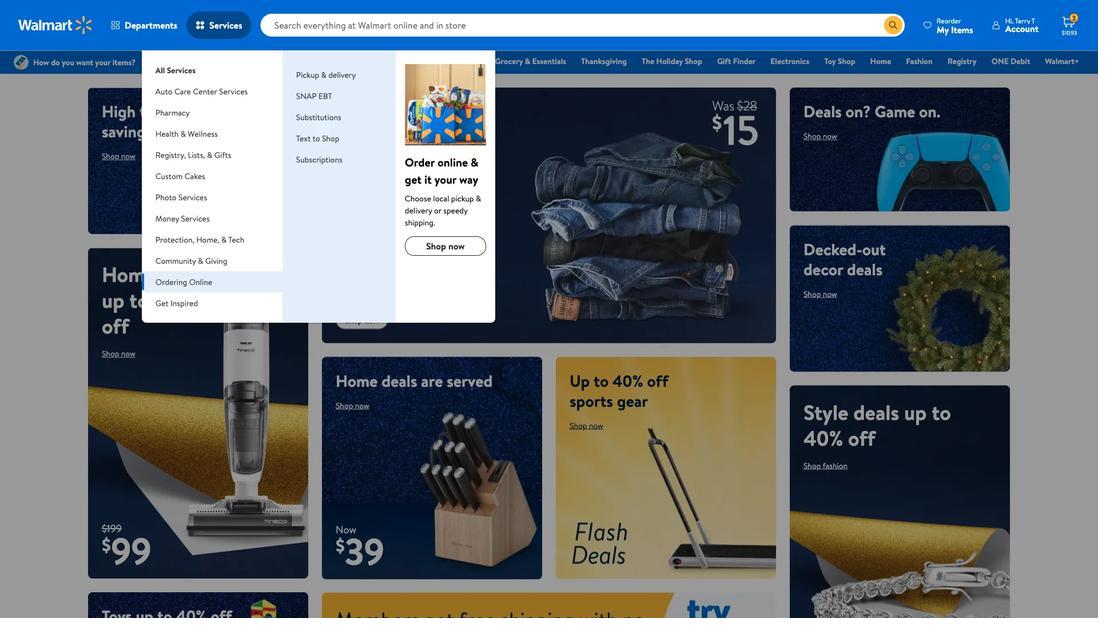 Task type: locate. For each thing, give the bounding box(es) containing it.
auto care center services
[[156, 86, 248, 97]]

off inside home deals up to 30% off
[[102, 312, 129, 340]]

0 vertical spatial delivery
[[329, 69, 356, 80]]

now for up to 40% off sports gear
[[589, 420, 604, 431]]

holiday
[[657, 56, 683, 67]]

0 vertical spatial off
[[102, 312, 129, 340]]

now
[[336, 522, 357, 537]]

deals
[[848, 258, 883, 280], [161, 260, 207, 289], [382, 370, 417, 392], [854, 398, 900, 426]]

1 vertical spatial 40%
[[804, 424, 844, 452]]

wellness
[[188, 128, 218, 139]]

way
[[460, 171, 479, 187]]

1 vertical spatial delivery
[[405, 205, 432, 216]]

2 vertical spatial home
[[336, 370, 378, 392]]

the
[[642, 56, 655, 67]]

1 vertical spatial up
[[905, 398, 927, 426]]

photo
[[156, 191, 177, 203]]

order online & get it your way choose local pickup & delivery or speedy shipping.
[[405, 154, 481, 228]]

off for home deals up to 30% off
[[102, 312, 129, 340]]

40% up the shop fashion
[[804, 424, 844, 452]]

on.
[[920, 100, 941, 122]]

grocery
[[495, 56, 523, 67]]

delivery down choose
[[405, 205, 432, 216]]

0 vertical spatial 40%
[[613, 370, 644, 392]]

$ inside now $ 39
[[336, 533, 345, 558]]

services up protection, home, & tech
[[181, 213, 210, 224]]

substitutions
[[296, 111, 342, 122]]

2 vertical spatial off
[[849, 424, 876, 452]]

shop now link for save big!
[[336, 311, 388, 329]]

$10.93
[[1063, 29, 1078, 36]]

shop now link
[[804, 130, 838, 142], [102, 151, 136, 162], [405, 236, 486, 256], [804, 288, 838, 299], [336, 311, 388, 329], [102, 348, 136, 359], [336, 400, 370, 411], [570, 420, 604, 431]]

decked-out decor deals
[[804, 238, 886, 280]]

1 horizontal spatial delivery
[[405, 205, 432, 216]]

are
[[421, 370, 443, 392]]

photo services
[[156, 191, 207, 203]]

online
[[189, 276, 212, 287]]

tech
[[229, 234, 245, 245]]

items
[[952, 23, 974, 36]]

1 horizontal spatial off
[[648, 370, 669, 392]]

gear
[[617, 390, 649, 412]]

40% right up
[[613, 370, 644, 392]]

served
[[447, 370, 493, 392]]

up
[[102, 286, 125, 314], [905, 398, 927, 426]]

shop now link for home deals are served
[[336, 400, 370, 411]]

local
[[433, 193, 450, 204]]

protection, home, & tech
[[156, 234, 245, 245]]

now for high tech gifts, huge savings
[[121, 151, 136, 162]]

deals inside style deals up to 40% off
[[854, 398, 900, 426]]

0 horizontal spatial 40%
[[613, 370, 644, 392]]

grocery & essentials link
[[490, 55, 572, 67]]

services up all services link
[[210, 19, 242, 31]]

grocery & essentials
[[495, 56, 567, 67]]

decked-
[[804, 238, 863, 260]]

services right "all"
[[167, 64, 196, 76]]

3
[[1073, 13, 1077, 23]]

services down cakes
[[179, 191, 207, 203]]

gift finder
[[718, 56, 756, 67]]

it
[[425, 171, 432, 187]]

hi, terry t account
[[1006, 16, 1039, 35]]

shop now link for high tech gifts, huge savings
[[102, 151, 136, 162]]

pharmacy button
[[142, 102, 283, 123]]

services for photo services
[[179, 191, 207, 203]]

money services button
[[142, 208, 283, 229]]

home for 99
[[102, 260, 156, 289]]

deals for style deals up to 40% off
[[854, 398, 900, 426]]

1 horizontal spatial home
[[336, 370, 378, 392]]

now $ 39
[[336, 522, 385, 577]]

text to shop link
[[296, 132, 340, 144]]

delivery up ebt
[[329, 69, 356, 80]]

off
[[102, 312, 129, 340], [648, 370, 669, 392], [849, 424, 876, 452]]

friday
[[438, 56, 459, 67]]

1 vertical spatial home
[[102, 260, 156, 289]]

0 horizontal spatial up
[[102, 286, 125, 314]]

0 horizontal spatial off
[[102, 312, 129, 340]]

$ for 99
[[102, 532, 111, 557]]

hi,
[[1006, 16, 1014, 25]]

care
[[175, 86, 191, 97]]

2 horizontal spatial home
[[871, 56, 892, 67]]

sports
[[570, 390, 614, 412]]

off for style deals up to 40% off
[[849, 424, 876, 452]]

0 horizontal spatial deals
[[461, 56, 481, 67]]

shop now for home deals are served
[[336, 400, 370, 411]]

huge
[[215, 100, 250, 122]]

home deals are served
[[336, 370, 493, 392]]

home
[[871, 56, 892, 67], [102, 260, 156, 289], [336, 370, 378, 392]]

inspired
[[171, 297, 198, 308]]

off inside style deals up to 40% off
[[849, 424, 876, 452]]

now for save big!
[[365, 315, 379, 326]]

now dollar 39 null group
[[322, 522, 385, 580]]

0 horizontal spatial home
[[102, 260, 156, 289]]

deals left "on?"
[[804, 100, 842, 122]]

1 vertical spatial off
[[648, 370, 669, 392]]

toy shop link
[[820, 55, 861, 67]]

home for 39
[[336, 370, 378, 392]]

home inside home deals up to 30% off
[[102, 260, 156, 289]]

up inside home deals up to 30% off
[[102, 286, 125, 314]]

shop now link for decked-out decor deals
[[804, 288, 838, 299]]

to inside up to 40% off sports gear
[[594, 370, 609, 392]]

deals for home deals up to 30% off
[[161, 260, 207, 289]]

protection, home, & tech button
[[142, 229, 283, 250]]

1 horizontal spatial up
[[905, 398, 927, 426]]

shop now for high tech gifts, huge savings
[[102, 151, 136, 162]]

delivery
[[329, 69, 356, 80], [405, 205, 432, 216]]

walmart+
[[1046, 56, 1080, 67]]

savings
[[102, 120, 152, 143]]

0 vertical spatial up
[[102, 286, 125, 314]]

black friday deals link
[[412, 55, 486, 67]]

one debit link
[[987, 55, 1036, 67]]

walmart+ link
[[1041, 55, 1085, 67]]

health & wellness button
[[142, 123, 283, 144]]

1 horizontal spatial $
[[336, 533, 345, 558]]

toy
[[825, 56, 836, 67]]

departments button
[[102, 11, 187, 39]]

shop
[[685, 56, 703, 67], [838, 56, 856, 67], [804, 130, 822, 142], [322, 132, 340, 144], [102, 151, 119, 162], [426, 240, 446, 252], [804, 288, 822, 299], [345, 315, 363, 326], [102, 348, 119, 359], [336, 400, 353, 411], [570, 420, 587, 431], [804, 460, 822, 471]]

home,
[[196, 234, 220, 245]]

up for home deals up to 30% off
[[102, 286, 125, 314]]

shop now for home deals up to 30% off
[[102, 348, 136, 359]]

custom cakes button
[[142, 165, 283, 187]]

registry
[[948, 56, 977, 67]]

$ inside $199 $ 99
[[102, 532, 111, 557]]

pickup & delivery
[[296, 69, 356, 80]]

deals right the friday
[[461, 56, 481, 67]]

0 vertical spatial deals
[[461, 56, 481, 67]]

$199
[[102, 521, 122, 536]]

0 horizontal spatial $
[[102, 532, 111, 557]]

get inspired
[[156, 297, 198, 308]]

get inspired button
[[142, 292, 283, 314]]

text to shop
[[296, 132, 340, 144]]

shop now for up to 40% off sports gear
[[570, 420, 604, 431]]

up for style deals up to 40% off
[[905, 398, 927, 426]]

0 vertical spatial home
[[871, 56, 892, 67]]

cakes
[[185, 170, 205, 181]]

2 horizontal spatial off
[[849, 424, 876, 452]]

1 horizontal spatial deals
[[804, 100, 842, 122]]

deals inside home deals up to 30% off
[[161, 260, 207, 289]]

get
[[405, 171, 422, 187]]

money services
[[156, 213, 210, 224]]

registry, lists, & gifts button
[[142, 144, 283, 165]]

1 horizontal spatial 40%
[[804, 424, 844, 452]]

or
[[434, 205, 442, 216]]

gifts,
[[175, 100, 211, 122]]

gift finder link
[[712, 55, 761, 67]]

home deals up to 30% off
[[102, 260, 207, 340]]

one
[[992, 56, 1009, 67]]

shop now
[[804, 130, 838, 142], [102, 151, 136, 162], [426, 240, 465, 252], [804, 288, 838, 299], [345, 315, 379, 326], [102, 348, 136, 359], [336, 400, 370, 411], [570, 420, 604, 431]]

choose
[[405, 193, 432, 204]]

up inside style deals up to 40% off
[[905, 398, 927, 426]]



Task type: describe. For each thing, give the bounding box(es) containing it.
ordering online
[[156, 276, 212, 287]]

registry, lists, & gifts
[[156, 149, 231, 160]]

registry,
[[156, 149, 186, 160]]

all services
[[156, 64, 196, 76]]

& inside dropdown button
[[198, 255, 203, 266]]

big!
[[418, 249, 477, 300]]

deals for home deals are served
[[382, 370, 417, 392]]

shipping.
[[405, 217, 435, 228]]

to inside home deals up to 30% off
[[129, 286, 149, 314]]

black
[[417, 56, 436, 67]]

health & wellness
[[156, 128, 218, 139]]

get
[[156, 297, 169, 308]]

99
[[111, 525, 151, 576]]

auto care center services button
[[142, 81, 283, 102]]

shop now for save big!
[[345, 315, 379, 326]]

reorder my items
[[937, 16, 974, 36]]

terry
[[1016, 16, 1031, 25]]

to inside style deals up to 40% off
[[932, 398, 952, 426]]

was dollar $199, now dollar 99 group
[[88, 521, 151, 579]]

now for home deals are served
[[355, 400, 370, 411]]

toy shop
[[825, 56, 856, 67]]

save big!
[[336, 249, 477, 300]]

ordering
[[156, 276, 187, 287]]

style deals up to 40% off
[[804, 398, 952, 452]]

shop fashion link
[[804, 460, 848, 471]]

Walmart Site-Wide search field
[[261, 14, 905, 37]]

registry link
[[943, 55, 983, 67]]

40% inside style deals up to 40% off
[[804, 424, 844, 452]]

game
[[875, 100, 916, 122]]

ordering online image
[[405, 64, 486, 145]]

fashion
[[907, 56, 933, 67]]

on?
[[846, 100, 871, 122]]

pickup
[[451, 193, 474, 204]]

style
[[804, 398, 849, 426]]

walmart image
[[18, 16, 93, 34]]

account
[[1006, 22, 1039, 35]]

1 vertical spatial deals
[[804, 100, 842, 122]]

services inside popup button
[[210, 19, 242, 31]]

giving
[[205, 255, 227, 266]]

services for money services
[[181, 213, 210, 224]]

speedy
[[444, 205, 468, 216]]

custom cakes
[[156, 170, 205, 181]]

pickup & delivery link
[[296, 69, 356, 80]]

deals inside decked-out decor deals
[[848, 258, 883, 280]]

community & giving button
[[142, 250, 283, 271]]

electronics
[[771, 56, 810, 67]]

gifts
[[214, 149, 231, 160]]

debit
[[1011, 56, 1031, 67]]

subscriptions
[[296, 154, 343, 165]]

finder
[[734, 56, 756, 67]]

decor
[[804, 258, 844, 280]]

shop now for decked-out decor deals
[[804, 288, 838, 299]]

0 horizontal spatial delivery
[[329, 69, 356, 80]]

electronics link
[[766, 55, 815, 67]]

delivery inside order online & get it your way choose local pickup & delivery or speedy shipping.
[[405, 205, 432, 216]]

reorder
[[937, 16, 962, 25]]

the holiday shop
[[642, 56, 703, 67]]

ebt
[[319, 90, 332, 101]]

auto
[[156, 86, 173, 97]]

shop now link for deals on? game on.
[[804, 130, 838, 142]]

one debit
[[992, 56, 1031, 67]]

thanksgiving link
[[576, 55, 632, 67]]

services for all services
[[167, 64, 196, 76]]

community & giving
[[156, 255, 227, 266]]

essentials
[[533, 56, 567, 67]]

now for deals on? game on.
[[823, 130, 838, 142]]

fashion link
[[902, 55, 938, 67]]

your
[[435, 171, 457, 187]]

search icon image
[[889, 21, 898, 30]]

services up huge
[[219, 86, 248, 97]]

photo services button
[[142, 187, 283, 208]]

departments
[[125, 19, 177, 31]]

$ for 39
[[336, 533, 345, 558]]

now for decked-out decor deals
[[823, 288, 838, 299]]

now for home deals up to 30% off
[[121, 348, 136, 359]]

black friday deals
[[417, 56, 481, 67]]

pickup
[[296, 69, 319, 80]]

30%
[[154, 286, 191, 314]]

shop now link for home deals up to 30% off
[[102, 348, 136, 359]]

off inside up to 40% off sports gear
[[648, 370, 669, 392]]

39
[[345, 526, 385, 577]]

40% inside up to 40% off sports gear
[[613, 370, 644, 392]]

tech
[[140, 100, 171, 122]]

thanksgiving
[[581, 56, 627, 67]]

substitutions link
[[296, 111, 342, 122]]

money
[[156, 213, 179, 224]]

up
[[570, 370, 590, 392]]

shop fashion
[[804, 460, 848, 471]]

snap ebt link
[[296, 90, 332, 101]]

pharmacy
[[156, 107, 190, 118]]

high
[[102, 100, 136, 122]]

shop now for deals on? game on.
[[804, 130, 838, 142]]

shop now link for up to 40% off sports gear
[[570, 420, 604, 431]]

fashion
[[823, 460, 848, 471]]

online
[[438, 154, 468, 170]]

snap
[[296, 90, 317, 101]]

Search search field
[[261, 14, 905, 37]]

lists,
[[188, 149, 205, 160]]

order
[[405, 154, 435, 170]]



Task type: vqa. For each thing, say whether or not it's contained in the screenshot.
Online
yes



